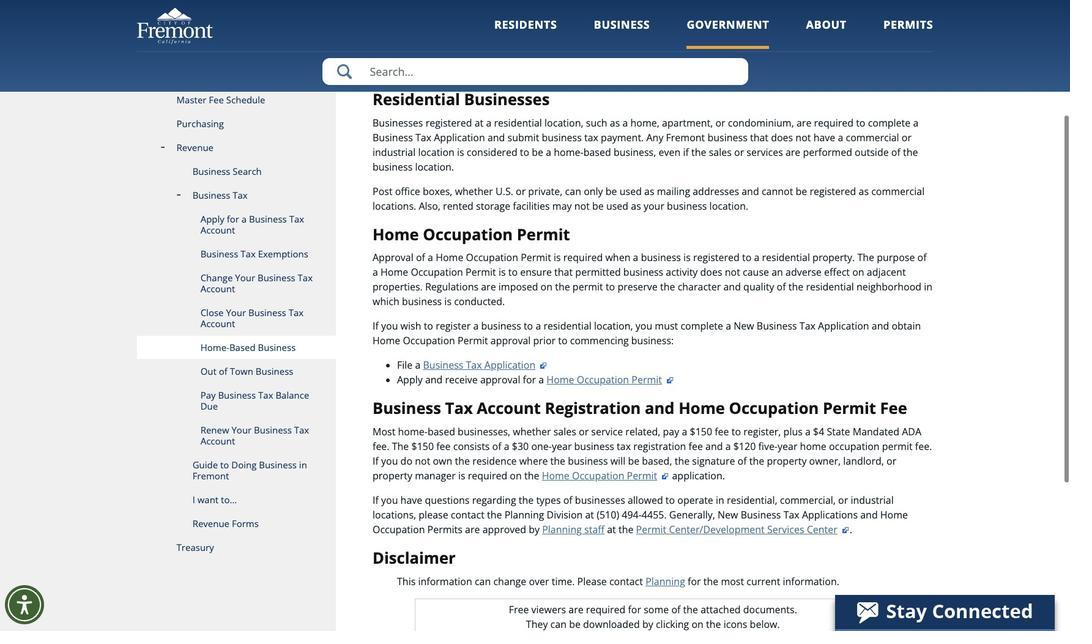 Task type: locate. For each thing, give the bounding box(es) containing it.
business down conducted.
[[481, 320, 521, 333]]

location, up commencing in the bottom right of the page
[[594, 320, 633, 333]]

fremont
[[666, 131, 705, 144], [193, 470, 229, 482]]

if inside most home-based businesses, whether sales or service related, pay a $150 fee to register, plus a $4 state mandated ada fee. the $150 fee consists of a $30 one-year business tax registration fee and a $120 five-year home occupation permit fee. if you do not own the residence where the business will be based, the signature of the property owner, landlord, or property manager is required on the
[[373, 455, 379, 468]]

application down effect
[[818, 320, 869, 333]]

2 vertical spatial in
[[716, 494, 725, 507]]

3 if from the top
[[373, 494, 379, 507]]

0 horizontal spatial location,
[[545, 116, 584, 129]]

due
[[201, 400, 218, 412]]

0 vertical spatial does
[[771, 131, 793, 144]]

1 vertical spatial the
[[392, 440, 409, 453]]

home- right most
[[398, 425, 428, 439]]

be right will
[[628, 455, 640, 468]]

approved
[[483, 523, 526, 537]]

only
[[584, 185, 603, 198]]

must
[[655, 320, 678, 333]]

0 vertical spatial at
[[475, 116, 484, 129]]

registered down 'performed'
[[810, 185, 856, 198]]

required inside 'home occupation permit approval of a home occupation permit is required when a business is registered to a residential property. the purpose of a home occupation permit is to ensure that permitted business activity does not cause an adverse effect on adjacent properties. regulations are imposed on the permit to preserve the character and quality of the residential neighborhood in which business is conducted.'
[[564, 251, 603, 265]]

account for change
[[201, 283, 235, 295]]

in inside 'home occupation permit approval of a home occupation permit is required when a business is registered to a residential property. the purpose of a home occupation permit is to ensure that permitted business activity does not cause an adverse effect on adjacent properties. regulations are imposed on the permit to preserve the character and quality of the residential neighborhood in which business is conducted.'
[[924, 280, 933, 294]]

1 horizontal spatial by
[[643, 618, 653, 631]]

0 horizontal spatial in
[[299, 459, 307, 471]]

your down business tax exemptions link
[[235, 272, 255, 284]]

the right outside
[[903, 145, 918, 159]]

business up preserve
[[624, 266, 664, 279]]

1 vertical spatial does
[[700, 266, 722, 279]]

be right only
[[606, 185, 617, 198]]

0 horizontal spatial complete
[[681, 320, 723, 333]]

permit down the based,
[[627, 469, 657, 483]]

in inside guide to doing business in fremont
[[299, 459, 307, 471]]

about
[[806, 17, 847, 32]]

the inside 'home occupation permit approval of a home occupation permit is required when a business is registered to a residential property. the purpose of a home occupation permit is to ensure that permitted business activity does not cause an adverse effect on adjacent properties. regulations are imposed on the permit to preserve the character and quality of the residential neighborhood in which business is conducted.'
[[858, 251, 875, 265]]

residential up an
[[762, 251, 810, 265]]

tax down receive
[[445, 398, 473, 419]]

1 horizontal spatial based
[[584, 145, 611, 159]]

occupation
[[829, 440, 880, 453]]

0 horizontal spatial that
[[555, 266, 573, 279]]

permit up conducted.
[[466, 266, 496, 279]]

1 vertical spatial can
[[475, 575, 491, 589]]

if down most
[[373, 455, 379, 468]]

1 vertical spatial tax
[[617, 440, 631, 453]]

registered up character
[[693, 251, 740, 265]]

1 vertical spatial new
[[718, 509, 738, 522]]

to...
[[221, 494, 237, 506]]

business inside business search "link"
[[193, 165, 230, 177]]

1 horizontal spatial contact
[[609, 575, 643, 589]]

occupation up registration
[[577, 373, 629, 387]]

0 vertical spatial apply
[[201, 213, 224, 225]]

0 horizontal spatial fee.
[[373, 440, 390, 453]]

is inside residential businesses businesses registered at a residential location, such as a home, apartment, or condominium, are required to complete a business tax application and submit business tax payment.  any fremont business that does not have a commercial or industrial location is considered to be a home-based business, even if the sales or services are performed outside of the business location.
[[457, 145, 464, 159]]

information.
[[783, 575, 840, 589]]

0 vertical spatial new
[[734, 320, 754, 333]]

permit inside most home-based businesses, whether sales or service related, pay a $150 fee to register, plus a $4 state mandated ada fee. the $150 fee consists of a $30 one-year business tax registration fee and a $120 five-year home occupation permit fee. if you do not own the residence where the business will be based, the signature of the property owner, landlord, or property manager is required on the
[[882, 440, 913, 453]]

1 horizontal spatial that
[[750, 131, 769, 144]]

change your business tax account link
[[137, 266, 336, 301]]

for right planning link
[[688, 575, 701, 589]]

business up home occupation permit at the bottom right of page
[[568, 455, 608, 468]]

tax inside 'close your business tax account'
[[289, 307, 304, 319]]

0 horizontal spatial permit
[[573, 280, 603, 294]]

1 year from the left
[[552, 440, 572, 453]]

business tax exemptions
[[201, 248, 308, 260]]

on inside most home-based businesses, whether sales or service related, pay a $150 fee to register, plus a $4 state mandated ada fee. the $150 fee consists of a $30 one-year business tax registration fee and a $120 five-year home occupation permit fee. if you do not own the residence where the business will be based, the signature of the property owner, landlord, or property manager is required on the
[[510, 469, 522, 483]]

0 horizontal spatial sales
[[554, 425, 576, 439]]

apply down file
[[397, 373, 423, 387]]

1 vertical spatial apply
[[397, 373, 423, 387]]

0 vertical spatial home occupation permit link
[[547, 373, 674, 387]]

used right only
[[620, 185, 642, 198]]

performed
[[803, 145, 852, 159]]

0 horizontal spatial home-
[[398, 425, 428, 439]]

1 if from the top
[[373, 320, 379, 333]]

permit
[[573, 280, 603, 294], [882, 440, 913, 453]]

0 vertical spatial by
[[529, 523, 540, 537]]

occupation down 'locations,' on the left bottom of page
[[373, 523, 425, 537]]

business up activity
[[641, 251, 681, 265]]

residence
[[473, 455, 517, 468]]

planning up some
[[646, 575, 685, 589]]

obtain
[[892, 320, 921, 333]]

is
[[457, 145, 464, 159], [554, 251, 561, 265], [684, 251, 691, 265], [499, 266, 506, 279], [445, 295, 452, 309], [458, 469, 465, 483]]

have inside residential businesses businesses registered at a residential location, such as a home, apartment, or condominium, are required to complete a business tax application and submit business tax payment.  any fremont business that does not have a commercial or industrial location is considered to be a home-based business, even if the sales or services are performed outside of the business location.
[[814, 131, 836, 144]]

business inside "if you wish to register a business to a residential location, you must complete a new business tax application and obtain home occupation permit approval prior to commencing business:"
[[481, 320, 521, 333]]

1 vertical spatial home-
[[398, 425, 428, 439]]

1 vertical spatial location,
[[594, 320, 633, 333]]

for inside file a business tax application apply and receive approval for a home occupation permit
[[523, 373, 536, 387]]

1 horizontal spatial property
[[767, 455, 807, 468]]

i want to... link
[[137, 488, 336, 512]]

2 year from the left
[[778, 440, 798, 453]]

to up 4455.
[[666, 494, 675, 507]]

permits up + link on the right of page
[[884, 17, 934, 32]]

0 horizontal spatial fee
[[436, 440, 451, 453]]

new inside the if you have questions regarding the types of businesses allowed to operate in residential, commercial, or industrial locations, please contact the planning division at (510) 494-4455. generally, new business tax applications and home occupation permits are approved by
[[718, 509, 738, 522]]

business inside file a business tax application apply and receive approval for a home occupation permit
[[423, 359, 464, 372]]

commercial,
[[780, 494, 836, 507]]

outside
[[855, 145, 889, 159]]

required inside most home-based businesses, whether sales or service related, pay a $150 fee to register, plus a $4 state mandated ada fee. the $150 fee consists of a $30 one-year business tax registration fee and a $120 five-year home occupation permit fee. if you do not own the residence where the business will be based, the signature of the property owner, landlord, or property manager is required on the
[[468, 469, 507, 483]]

that inside 'home occupation permit approval of a home occupation permit is required when a business is registered to a residential property. the purpose of a home occupation permit is to ensure that permitted business activity does not cause an adverse effect on adjacent properties. regulations are imposed on the permit to preserve the character and quality of the residential neighborhood in which business is conducted.'
[[555, 266, 573, 279]]

home inside "if you wish to register a business to a residential location, you must complete a new business tax application and obtain home occupation permit approval prior to commencing business:"
[[373, 334, 400, 348]]

if inside the if you have questions regarding the types of businesses allowed to operate in residential, commercial, or industrial locations, please contact the planning division at (510) 494-4455. generally, new business tax applications and home occupation permits are approved by
[[373, 494, 379, 507]]

feedback
[[826, 46, 862, 57]]

change your business tax account
[[201, 272, 313, 295]]

new
[[734, 320, 754, 333], [718, 509, 738, 522]]

apply down business tax
[[201, 213, 224, 225]]

tax left balance
[[258, 389, 273, 401]]

conducted.
[[454, 295, 505, 309]]

account inside 'close your business tax account'
[[201, 318, 235, 330]]

home- up private,
[[554, 145, 584, 159]]

master fee schedule
[[177, 94, 265, 106]]

at
[[475, 116, 484, 129], [585, 509, 594, 522], [607, 523, 616, 537]]

0 vertical spatial location,
[[545, 116, 584, 129]]

have up 'performed'
[[814, 131, 836, 144]]

if for if you wish to register a business to a residential location, you must complete a new business tax application and obtain home occupation permit approval prior to commencing business:
[[373, 320, 379, 333]]

0 vertical spatial have
[[814, 131, 836, 144]]

out of town business
[[201, 365, 293, 378]]

residential up submit
[[494, 116, 542, 129]]

adjacent
[[867, 266, 906, 279]]

0 horizontal spatial whether
[[455, 185, 493, 198]]

on
[[853, 266, 865, 279], [541, 280, 553, 294], [510, 469, 522, 483], [692, 618, 704, 631]]

on down the ensure
[[541, 280, 553, 294]]

can inside the free viewers are required for some of the attached documents. they can be downloaded by clicking on the icons below.
[[551, 618, 567, 631]]

and up signature
[[706, 440, 723, 453]]

home inside file a business tax application apply and receive approval for a home occupation permit
[[547, 373, 574, 387]]

whether inside most home-based businesses, whether sales or service related, pay a $150 fee to register, plus a $4 state mandated ada fee. the $150 fee consists of a $30 one-year business tax registration fee and a $120 five-year home occupation permit fee. if you do not own the residence where the business will be based, the signature of the property owner, landlord, or property manager is required on the
[[513, 425, 551, 439]]

2 vertical spatial at
[[607, 523, 616, 537]]

fremont up if
[[666, 131, 705, 144]]

0 horizontal spatial permits
[[428, 523, 463, 537]]

permit up the ensure
[[521, 251, 551, 265]]

fee
[[715, 425, 729, 439], [436, 440, 451, 453], [689, 440, 703, 453]]

business up wish
[[402, 295, 442, 309]]

contact down questions
[[451, 509, 485, 522]]

in right operate
[[716, 494, 725, 507]]

home,
[[631, 116, 660, 129]]

0 vertical spatial contact
[[451, 509, 485, 522]]

registered inside post office boxes, whether u.s. or private, can only be used as mailing addresses and cannot be registered as commercial locations. also, rented storage facilities may not be used as your business location.
[[810, 185, 856, 198]]

revenue down want at the left of the page
[[193, 518, 230, 530]]

tax down such
[[584, 131, 598, 144]]

0 vertical spatial if
[[373, 320, 379, 333]]

i
[[193, 494, 195, 506]]

0 horizontal spatial industrial
[[373, 145, 416, 159]]

business inside the if you have questions regarding the types of businesses allowed to operate in residential, commercial, or industrial locations, please contact the planning division at (510) 494-4455. generally, new business tax applications and home occupation permits are approved by
[[741, 509, 781, 522]]

required up downloaded
[[586, 603, 626, 617]]

are left "approved"
[[465, 523, 480, 537]]

tax up will
[[617, 440, 631, 453]]

and up pay
[[645, 398, 675, 419]]

mandated
[[853, 425, 900, 439]]

business inside 'pay business tax balance due'
[[218, 389, 256, 401]]

change
[[201, 272, 233, 284]]

0 vertical spatial your
[[235, 272, 255, 284]]

required up 'performed'
[[814, 116, 854, 129]]

registration
[[545, 398, 641, 419]]

1 vertical spatial fremont
[[193, 470, 229, 482]]

free
[[509, 603, 529, 617]]

that down condominium,
[[750, 131, 769, 144]]

required inside residential businesses businesses registered at a residential location, such as a home, apartment, or condominium, are required to complete a business tax application and submit business tax payment.  any fremont business that does not have a commercial or industrial location is considered to be a home-based business, even if the sales or services are performed outside of the business location.
[[814, 116, 854, 129]]

most
[[721, 575, 744, 589]]

can inside post office boxes, whether u.s. or private, can only be used as mailing addresses and cannot be registered as commercial locations. also, rented storage facilities may not be used as your business location.
[[565, 185, 581, 198]]

1 horizontal spatial fee.
[[915, 440, 932, 453]]

0 horizontal spatial fremont
[[193, 470, 229, 482]]

complete right must
[[681, 320, 723, 333]]

and inside residential businesses businesses registered at a residential location, such as a home, apartment, or condominium, are required to complete a business tax application and submit business tax payment.  any fremont business that does not have a commercial or industrial location is considered to be a home-based business, even if the sales or services are performed outside of the business location.
[[488, 131, 505, 144]]

0 horizontal spatial have
[[401, 494, 422, 507]]

0 vertical spatial permit
[[573, 280, 603, 294]]

you inside most home-based businesses, whether sales or service related, pay a $150 fee to register, plus a $4 state mandated ada fee. the $150 fee consists of a $30 one-year business tax registration fee and a $120 five-year home occupation permit fee. if you do not own the residence where the business will be based, the signature of the property owner, landlord, or property manager is required on the
[[381, 455, 398, 468]]

location. down the addresses
[[710, 199, 749, 213]]

your
[[235, 272, 255, 284], [226, 307, 246, 319], [232, 424, 252, 436]]

revenue link
[[137, 136, 336, 160]]

0 horizontal spatial apply
[[201, 213, 224, 225]]

1 vertical spatial permit
[[882, 440, 913, 453]]

renew your business tax account
[[201, 424, 309, 447]]

permits down please
[[428, 523, 463, 537]]

as down outside
[[859, 185, 869, 198]]

home occupation permit link up registration
[[547, 373, 674, 387]]

fee. down most
[[373, 440, 390, 453]]

1 vertical spatial home occupation permit link
[[542, 469, 670, 483]]

most home-based businesses, whether sales or service related, pay a $150 fee to register, plus a $4 state mandated ada fee. the $150 fee consists of a $30 one-year business tax registration fee and a $120 five-year home occupation permit fee. if you do not own the residence where the business will be based, the signature of the property owner, landlord, or property manager is required on the
[[373, 425, 932, 483]]

are right 'viewers'
[[569, 603, 584, 617]]

0 horizontal spatial registered
[[426, 116, 472, 129]]

1 vertical spatial complete
[[681, 320, 723, 333]]

application down prior
[[485, 359, 536, 372]]

revenue inside 'link'
[[177, 141, 214, 154]]

and left the obtain
[[872, 320, 889, 333]]

home inside the if you have questions regarding the types of businesses allowed to operate in residential, commercial, or industrial locations, please contact the planning division at (510) 494-4455. generally, new business tax applications and home occupation permits are approved by
[[881, 509, 908, 522]]

are inside the free viewers are required for some of the attached documents. they can be downloaded by clicking on the icons below.
[[569, 603, 584, 617]]

1 vertical spatial contact
[[609, 575, 643, 589]]

1 vertical spatial industrial
[[851, 494, 894, 507]]

2 if from the top
[[373, 455, 379, 468]]

1 horizontal spatial home-
[[554, 145, 584, 159]]

0 horizontal spatial $150
[[412, 440, 434, 453]]

out of town business link
[[137, 360, 336, 384]]

permit down permitted
[[573, 280, 603, 294]]

1 horizontal spatial have
[[814, 131, 836, 144]]

2 vertical spatial if
[[373, 494, 379, 507]]

register,
[[744, 425, 781, 439]]

new down 'quality'
[[734, 320, 754, 333]]

the inside most home-based businesses, whether sales or service related, pay a $150 fee to register, plus a $4 state mandated ada fee. the $150 fee consists of a $30 one-year business tax registration fee and a $120 five-year home occupation permit fee. if you do not own the residence where the business will be based, the signature of the property owner, landlord, or property manager is required on the
[[392, 440, 409, 453]]

applications
[[802, 509, 858, 522]]

0 vertical spatial businesses
[[464, 89, 550, 110]]

1 horizontal spatial at
[[585, 509, 594, 522]]

if inside "if you wish to register a business to a residential location, you must complete a new business tax application and obtain home occupation permit approval prior to commencing business:"
[[373, 320, 379, 333]]

2 horizontal spatial at
[[607, 523, 616, 537]]

tax inside "if you wish to register a business to a residential location, you must complete a new business tax application and obtain home occupation permit approval prior to commencing business:"
[[800, 320, 816, 333]]

business inside business tax link
[[193, 189, 230, 201]]

for inside the free viewers are required for some of the attached documents. they can be downloaded by clicking on the icons below.
[[628, 603, 641, 617]]

out
[[201, 365, 217, 378]]

revenue forms link
[[137, 512, 336, 536]]

payment.
[[601, 131, 644, 144]]

account up guide
[[201, 435, 235, 447]]

- link
[[924, 46, 936, 57]]

are up conducted.
[[481, 280, 496, 294]]

0 vertical spatial the
[[858, 251, 875, 265]]

allowed
[[628, 494, 663, 507]]

occupation
[[423, 224, 513, 245], [466, 251, 518, 265], [411, 266, 463, 279], [403, 334, 455, 348], [577, 373, 629, 387], [729, 398, 819, 419], [572, 469, 624, 483], [373, 523, 425, 537]]

1 vertical spatial if
[[373, 455, 379, 468]]

tax inside 'pay business tax balance due'
[[258, 389, 273, 401]]

on right clicking
[[692, 618, 704, 631]]

0 vertical spatial sales
[[709, 145, 732, 159]]

the down where in the bottom of the page
[[524, 469, 539, 483]]

0 horizontal spatial at
[[475, 116, 484, 129]]

on inside the free viewers are required for some of the attached documents. they can be downloaded by clicking on the icons below.
[[692, 618, 704, 631]]

not left cause at the top right of the page
[[725, 266, 740, 279]]

1 vertical spatial that
[[555, 266, 573, 279]]

sales right if
[[709, 145, 732, 159]]

year down plus
[[778, 440, 798, 453]]

for down prior
[[523, 373, 536, 387]]

can inside disclaimer this information can change over time. please contact planning for the most current information.
[[475, 575, 491, 589]]

if
[[373, 320, 379, 333], [373, 455, 379, 468], [373, 494, 379, 507]]

permits link
[[884, 17, 934, 49]]

based
[[584, 145, 611, 159], [428, 425, 455, 439]]

tax inside residential businesses businesses registered at a residential location, such as a home, apartment, or condominium, are required to complete a business tax application and submit business tax payment.  any fremont business that does not have a commercial or industrial location is considered to be a home-based business, even if the sales or services are performed outside of the business location.
[[416, 131, 432, 144]]

below.
[[750, 618, 780, 631]]

to up '$120' on the bottom of the page
[[732, 425, 741, 439]]

your for renew
[[232, 424, 252, 436]]

0 horizontal spatial tax
[[584, 131, 598, 144]]

1 vertical spatial fee
[[880, 398, 907, 419]]

1 vertical spatial permits
[[428, 523, 463, 537]]

based down payment.
[[584, 145, 611, 159]]

to up cause at the top right of the page
[[742, 251, 752, 265]]

1 horizontal spatial $150
[[690, 425, 712, 439]]

and right applications
[[861, 509, 878, 522]]

0 horizontal spatial fee
[[209, 94, 224, 106]]

office
[[395, 185, 420, 198]]

of inside the if you have questions regarding the types of businesses allowed to operate in residential, commercial, or industrial locations, please contact the planning division at (510) 494-4455. generally, new business tax applications and home occupation permits are approved by
[[563, 494, 573, 507]]

forms
[[232, 518, 259, 530]]

required up permitted
[[564, 251, 603, 265]]

1 horizontal spatial tax
[[617, 440, 631, 453]]

even
[[659, 145, 681, 159]]

and
[[488, 131, 505, 144], [742, 185, 759, 198], [724, 280, 741, 294], [872, 320, 889, 333], [425, 373, 443, 387], [645, 398, 675, 419], [706, 440, 723, 453], [861, 509, 878, 522]]

1 vertical spatial based
[[428, 425, 455, 439]]

approval
[[491, 334, 531, 348], [480, 373, 520, 387]]

business tax exemptions link
[[137, 242, 336, 266]]

application up location on the top
[[434, 131, 485, 144]]

0 vertical spatial in
[[924, 280, 933, 294]]

1 horizontal spatial registered
[[693, 251, 740, 265]]

you left wish
[[381, 320, 398, 333]]

account up home-
[[201, 318, 235, 330]]

0 vertical spatial $150
[[690, 425, 712, 439]]

not inside 'home occupation permit approval of a home occupation permit is required when a business is registered to a residential property. the purpose of a home occupation permit is to ensure that permitted business activity does not cause an adverse effect on adjacent properties. regulations are imposed on the permit to preserve the character and quality of the residential neighborhood in which business is conducted.'
[[725, 266, 740, 279]]

1 horizontal spatial apply
[[397, 373, 423, 387]]

guide
[[193, 459, 218, 471]]

does inside 'home occupation permit approval of a home occupation permit is required when a business is registered to a residential property. the purpose of a home occupation permit is to ensure that permitted business activity does not cause an adverse effect on adjacent properties. regulations are imposed on the permit to preserve the character and quality of the residential neighborhood in which business is conducted.'
[[700, 266, 722, 279]]

not inside most home-based businesses, whether sales or service related, pay a $150 fee to register, plus a $4 state mandated ada fee. the $150 fee consists of a $30 one-year business tax registration fee and a $120 five-year home occupation permit fee. if you do not own the residence where the business will be based, the signature of the property owner, landlord, or property manager is required on the
[[415, 455, 430, 468]]

0 vertical spatial approval
[[491, 334, 531, 348]]

1 vertical spatial have
[[401, 494, 422, 507]]

or
[[716, 116, 726, 129], [902, 131, 912, 144], [734, 145, 744, 159], [516, 185, 526, 198], [579, 425, 589, 439], [887, 455, 897, 468], [838, 494, 848, 507]]

residents link
[[494, 17, 557, 49]]

0 horizontal spatial property
[[373, 469, 412, 483]]

related,
[[626, 425, 661, 439]]

permit up business tax account registration and home occupation permit fee at the bottom of page
[[632, 373, 662, 387]]

when
[[606, 251, 631, 265]]

0 vertical spatial fremont
[[666, 131, 705, 144]]

location,
[[545, 116, 584, 129], [594, 320, 633, 333]]

at up staff
[[585, 509, 594, 522]]

types
[[536, 494, 561, 507]]

account inside the renew your business tax account
[[201, 435, 235, 447]]

1 horizontal spatial businesses
[[464, 89, 550, 110]]

commercial inside post office boxes, whether u.s. or private, can only be used as mailing addresses and cannot be registered as commercial locations. also, rented storage facilities may not be used as your business location.
[[872, 185, 925, 198]]

account for close
[[201, 318, 235, 330]]

required
[[814, 116, 854, 129], [564, 251, 603, 265], [468, 469, 507, 483], [586, 603, 626, 617]]

1 vertical spatial registered
[[810, 185, 856, 198]]

1 vertical spatial at
[[585, 509, 594, 522]]

1 horizontal spatial location.
[[710, 199, 749, 213]]

complete
[[868, 116, 911, 129], [681, 320, 723, 333]]

home occupation permit approval of a home occupation permit is required when a business is registered to a residential property. the purpose of a home occupation permit is to ensure that permitted business activity does not cause an adverse effect on adjacent properties. regulations are imposed on the permit to preserve the character and quality of the residential neighborhood in which business is conducted.
[[373, 224, 933, 309]]

0 vertical spatial planning
[[505, 509, 544, 522]]

regulations
[[425, 280, 479, 294]]

preserve
[[618, 280, 658, 294]]

are right services
[[786, 145, 801, 159]]

2 vertical spatial planning
[[646, 575, 685, 589]]

you inside the if you have questions regarding the types of businesses allowed to operate in residential, commercial, or industrial locations, please contact the planning division at (510) 494-4455. generally, new business tax applications and home occupation permits are approved by
[[381, 494, 398, 507]]

1 horizontal spatial in
[[716, 494, 725, 507]]

at inside the if you have questions regarding the types of businesses allowed to operate in residential, commercial, or industrial locations, please contact the planning division at (510) 494-4455. generally, new business tax applications and home occupation permits are approved by
[[585, 509, 594, 522]]

1 horizontal spatial fremont
[[666, 131, 705, 144]]

as inside residential businesses businesses registered at a residential location, such as a home, apartment, or condominium, are required to complete a business tax application and submit business tax payment.  any fremont business that does not have a commercial or industrial location is considered to be a home-based business, even if the sales or services are performed outside of the business location.
[[610, 116, 620, 129]]

business down mailing in the right top of the page
[[667, 199, 707, 213]]

complete inside residential businesses businesses registered at a residential location, such as a home, apartment, or condominium, are required to complete a business tax application and submit business tax payment.  any fremont business that does not have a commercial or industrial location is considered to be a home-based business, even if the sales or services are performed outside of the business location.
[[868, 116, 911, 129]]

business tax account registration and home occupation permit fee
[[373, 398, 907, 419]]

0 horizontal spatial year
[[552, 440, 572, 453]]

2 horizontal spatial registered
[[810, 185, 856, 198]]

2 fee. from the left
[[915, 440, 932, 453]]

apply for a business tax account link
[[137, 207, 336, 242]]

0 vertical spatial home-
[[554, 145, 584, 159]]

about link
[[806, 17, 847, 49]]

business inside residential businesses businesses registered at a residential location, such as a home, apartment, or condominium, are required to complete a business tax application and submit business tax payment.  any fremont business that does not have a commercial or industrial location is considered to be a home-based business, even if the sales or services are performed outside of the business location.
[[373, 131, 413, 144]]

1 vertical spatial property
[[373, 469, 412, 483]]

that inside residential businesses businesses registered at a residential location, such as a home, apartment, or condominium, are required to complete a business tax application and submit business tax payment.  any fremont business that does not have a commercial or industrial location is considered to be a home-based business, even if the sales or services are performed outside of the business location.
[[750, 131, 769, 144]]

will
[[611, 455, 626, 468]]

1 vertical spatial in
[[299, 459, 307, 471]]

your right renew
[[232, 424, 252, 436]]

0 vertical spatial tax
[[584, 131, 598, 144]]

as up the your
[[644, 185, 655, 198]]

account for renew
[[201, 435, 235, 447]]

year
[[552, 440, 572, 453], [778, 440, 798, 453]]

if up 'locations,' on the left bottom of page
[[373, 494, 379, 507]]

application inside file a business tax application apply and receive approval for a home occupation permit
[[485, 359, 536, 372]]

permit inside file a business tax application apply and receive approval for a home occupation permit
[[632, 373, 662, 387]]

you left "do" at the left of page
[[381, 455, 398, 468]]

occupation down wish
[[403, 334, 455, 348]]

1 vertical spatial whether
[[513, 425, 551, 439]]

does up character
[[700, 266, 722, 279]]

be down only
[[592, 199, 604, 213]]

occupation up register,
[[729, 398, 819, 419]]

of up residence
[[492, 440, 502, 453]]

of right outside
[[892, 145, 901, 159]]

$30
[[512, 440, 529, 453]]

time.
[[552, 575, 575, 589]]

industrial inside residential businesses businesses registered at a residential location, such as a home, apartment, or condominium, are required to complete a business tax application and submit business tax payment.  any fremont business that does not have a commercial or industrial location is considered to be a home-based business, even if the sales or services are performed outside of the business location.
[[373, 145, 416, 159]]

of
[[892, 145, 901, 159], [416, 251, 425, 265], [918, 251, 927, 265], [777, 280, 786, 294], [219, 365, 228, 378], [492, 440, 502, 453], [738, 455, 747, 468], [563, 494, 573, 507], [672, 603, 681, 617]]

planning staff at the permit center/development services center
[[542, 523, 838, 537]]

some
[[644, 603, 669, 617]]

industrial inside the if you have questions regarding the types of businesses allowed to operate in residential, commercial, or industrial locations, please contact the planning division at (510) 494-4455. generally, new business tax applications and home occupation permits are approved by
[[851, 494, 894, 507]]

business tax
[[193, 189, 248, 201]]

0 vertical spatial revenue
[[177, 141, 214, 154]]

account
[[201, 224, 235, 236], [201, 283, 235, 295], [201, 318, 235, 330], [477, 398, 541, 419], [201, 435, 235, 447]]

account inside "apply for a business tax account"
[[201, 224, 235, 236]]

0 vertical spatial registered
[[426, 116, 472, 129]]

commercial
[[846, 131, 899, 144], [872, 185, 925, 198]]

to inside most home-based businesses, whether sales or service related, pay a $150 fee to register, plus a $4 state mandated ada fee. the $150 fee consists of a $30 one-year business tax registration fee and a $120 five-year home occupation permit fee. if you do not own the residence where the business will be based, the signature of the property owner, landlord, or property manager is required on the
[[732, 425, 741, 439]]

tax up location on the top
[[416, 131, 432, 144]]

be
[[532, 145, 543, 159], [606, 185, 617, 198], [796, 185, 807, 198], [592, 199, 604, 213], [628, 455, 640, 468], [569, 618, 581, 631]]

0 vertical spatial based
[[584, 145, 611, 159]]



Task type: describe. For each thing, give the bounding box(es) containing it.
if you wish to register a business to a residential location, you must complete a new business tax application and obtain home occupation permit approval prior to commencing business:
[[373, 320, 921, 348]]

change
[[494, 575, 526, 589]]

is up the imposed
[[499, 266, 506, 279]]

imposed
[[499, 280, 538, 294]]

business down service
[[574, 440, 614, 453]]

services
[[767, 523, 804, 537]]

if for if you have questions regarding the types of businesses allowed to operate in residential, commercial, or industrial locations, please contact the planning division at (510) 494-4455. generally, new business tax applications and home occupation permits are approved by
[[373, 494, 379, 507]]

have inside the if you have questions regarding the types of businesses allowed to operate in residential, commercial, or industrial locations, please contact the planning division at (510) 494-4455. generally, new business tax applications and home occupation permits are approved by
[[401, 494, 422, 507]]

not inside residential businesses businesses registered at a residential location, such as a home, apartment, or condominium, are required to complete a business tax application and submit business tax payment.  any fremont business that does not have a commercial or industrial location is considered to be a home-based business, even if the sales or services are performed outside of the business location.
[[796, 131, 811, 144]]

and inside the if you have questions regarding the types of businesses allowed to operate in residential, commercial, or industrial locations, please contact the planning division at (510) 494-4455. generally, new business tax applications and home occupation permits are approved by
[[861, 509, 878, 522]]

location, inside "if you wish to register a business to a residential location, you must complete a new business tax application and obtain home occupation permit approval prior to commencing business:"
[[594, 320, 633, 333]]

planning inside disclaimer this information can change over time. please contact planning for the most current information.
[[646, 575, 685, 589]]

permit inside 'home occupation permit approval of a home occupation permit is required when a business is registered to a residential property. the purpose of a home occupation permit is to ensure that permitted business activity does not cause an adverse effect on adjacent properties. regulations are imposed on the permit to preserve the character and quality of the residential neighborhood in which business is conducted.'
[[573, 280, 603, 294]]

as left the your
[[631, 199, 641, 213]]

are inside the if you have questions regarding the types of businesses allowed to operate in residential, commercial, or industrial locations, please contact the planning division at (510) 494-4455. generally, new business tax applications and home occupation permits are approved by
[[465, 523, 480, 537]]

permit up state
[[823, 398, 876, 419]]

$4
[[813, 425, 825, 439]]

and inside 'home occupation permit approval of a home occupation permit is required when a business is registered to a residential property. the purpose of a home occupation permit is to ensure that permitted business activity does not cause an adverse effect on adjacent properties. regulations are imposed on the permit to preserve the character and quality of the residential neighborhood in which business is conducted.'
[[724, 280, 741, 294]]

4455.
[[642, 509, 667, 522]]

also,
[[419, 199, 441, 213]]

business down condominium,
[[708, 131, 748, 144]]

purchasing
[[177, 118, 224, 130]]

disclaimer
[[373, 548, 456, 569]]

to up outside
[[856, 116, 866, 129]]

business:
[[631, 334, 674, 348]]

renew
[[201, 424, 229, 436]]

tax inside residential businesses businesses registered at a residential location, such as a home, apartment, or condominium, are required to complete a business tax application and submit business tax payment.  any fremont business that does not have a commercial or industrial location is considered to be a home-based business, even if the sales or services are performed outside of the business location.
[[584, 131, 598, 144]]

permit inside "if you wish to register a business to a residential location, you must complete a new business tax application and obtain home occupation permit approval prior to commencing business:"
[[458, 334, 488, 348]]

which
[[373, 295, 399, 309]]

location. inside residential businesses businesses registered at a residential location, such as a home, apartment, or condominium, are required to complete a business tax application and submit business tax payment.  any fremont business that does not have a commercial or industrial location is considered to be a home-based business, even if the sales or services are performed outside of the business location.
[[415, 160, 454, 174]]

most
[[373, 425, 396, 439]]

+
[[920, 46, 924, 57]]

occupation up the businesses at the bottom
[[572, 469, 624, 483]]

the up application.
[[675, 455, 690, 468]]

1 vertical spatial used
[[606, 199, 629, 213]]

application.
[[670, 469, 725, 483]]

permits inside the if you have questions regarding the types of businesses allowed to operate in residential, commercial, or industrial locations, please contact the planning division at (510) 494-4455. generally, new business tax applications and home occupation permits are approved by
[[428, 523, 463, 537]]

pay
[[201, 389, 216, 401]]

account up businesses,
[[477, 398, 541, 419]]

of down '$120' on the bottom of the page
[[738, 455, 747, 468]]

own
[[433, 455, 452, 468]]

storage
[[476, 199, 510, 213]]

home occupation permit
[[542, 469, 657, 483]]

home- inside most home-based businesses, whether sales or service related, pay a $150 fee to register, plus a $4 state mandated ada fee. the $150 fee consists of a $30 one-year business tax registration fee and a $120 five-year home occupation permit fee. if you do not own the residence where the business will be based, the signature of the property owner, landlord, or property manager is required on the
[[398, 425, 428, 439]]

quality
[[744, 280, 774, 294]]

your for close
[[226, 307, 246, 319]]

of right out
[[219, 365, 228, 378]]

2 horizontal spatial fee
[[715, 425, 729, 439]]

revenue for revenue
[[177, 141, 214, 154]]

commercial inside residential businesses businesses registered at a residential location, such as a home, apartment, or condominium, are required to complete a business tax application and submit business tax payment.  any fremont business that does not have a commercial or industrial location is considered to be a home-based business, even if the sales or services are performed outside of the business location.
[[846, 131, 899, 144]]

business inside 'close your business tax account'
[[248, 307, 286, 319]]

tax down business search "link"
[[233, 189, 248, 201]]

icons
[[724, 618, 748, 631]]

activity
[[666, 266, 698, 279]]

the down one-
[[551, 455, 566, 468]]

permit down 4455.
[[636, 523, 667, 537]]

be inside the free viewers are required for some of the attached documents. they can be downloaded by clicking on the icons below.
[[569, 618, 581, 631]]

0 vertical spatial used
[[620, 185, 642, 198]]

apply inside "apply for a business tax account"
[[201, 213, 224, 225]]

u.s.
[[496, 185, 513, 198]]

business inside home-based business "link"
[[258, 341, 296, 354]]

file a business tax application apply and receive approval for a home occupation permit
[[397, 359, 662, 387]]

the down regarding
[[487, 509, 502, 522]]

to up the imposed
[[508, 266, 518, 279]]

and inside "if you wish to register a business to a residential location, you must complete a new business tax application and obtain home occupation permit approval prior to commencing business:"
[[872, 320, 889, 333]]

residential down effect
[[806, 280, 854, 294]]

to down the imposed
[[524, 320, 533, 333]]

home-based business
[[201, 341, 296, 354]]

tax down "apply for a business tax account"
[[241, 248, 256, 260]]

by inside the free viewers are required for some of the attached documents. they can be downloaded by clicking on the icons below.
[[643, 618, 653, 631]]

the left types
[[519, 494, 534, 507]]

tax inside "apply for a business tax account"
[[289, 213, 304, 225]]

plus
[[784, 425, 803, 439]]

registered inside residential businesses businesses registered at a residential location, such as a home, apartment, or condominium, are required to complete a business tax application and submit business tax payment.  any fremont business that does not have a commercial or industrial location is considered to be a home-based business, even if the sales or services are performed outside of the business location.
[[426, 116, 472, 129]]

the inside disclaimer this information can change over time. please contact planning for the most current information.
[[704, 575, 719, 589]]

treasury
[[177, 542, 214, 554]]

where
[[519, 455, 548, 468]]

business inside business tax exemptions link
[[201, 248, 238, 260]]

1 vertical spatial businesses
[[373, 116, 423, 129]]

font size:
[[871, 46, 906, 57]]

effect
[[824, 266, 850, 279]]

Search text field
[[322, 58, 748, 85]]

is up activity
[[684, 251, 691, 265]]

manager
[[415, 469, 456, 483]]

adverse
[[786, 266, 822, 279]]

renew your business tax account link
[[137, 419, 336, 453]]

contact inside disclaimer this information can change over time. please contact planning for the most current information.
[[609, 575, 643, 589]]

permit down facilities
[[517, 224, 570, 245]]

if you have questions regarding the types of businesses allowed to operate in residential, commercial, or industrial locations, please contact the planning division at (510) 494-4455. generally, new business tax applications and home occupation permits are approved by
[[373, 494, 908, 537]]

the up clicking
[[683, 603, 698, 617]]

business up post
[[373, 160, 413, 174]]

revenue forms
[[193, 518, 259, 530]]

location, inside residential businesses businesses registered at a residential location, such as a home, apartment, or condominium, are required to complete a business tax application and submit business tax payment.  any fremont business that does not have a commercial or industrial location is considered to be a home-based business, even if the sales or services are performed outside of the business location.
[[545, 116, 584, 129]]

services
[[747, 145, 783, 159]]

to down permitted
[[606, 280, 615, 294]]

business inside "if you wish to register a business to a residential location, you must complete a new business tax application and obtain home occupation permit approval prior to commencing business:"
[[757, 320, 797, 333]]

is inside most home-based businesses, whether sales or service related, pay a $150 fee to register, plus a $4 state mandated ada fee. the $150 fee consists of a $30 one-year business tax registration fee and a $120 five-year home occupation permit fee. if you do not own the residence where the business will be based, the signature of the property owner, landlord, or property manager is required on the
[[458, 469, 465, 483]]

does inside residential businesses businesses registered at a residential location, such as a home, apartment, or condominium, are required to complete a business tax application and submit business tax payment.  any fremont business that does not have a commercial or industrial location is considered to be a home-based business, even if the sales or services are performed outside of the business location.
[[771, 131, 793, 144]]

planning staff link
[[542, 523, 605, 537]]

to inside guide to doing business in fremont
[[220, 459, 229, 471]]

or inside the if you have questions regarding the types of businesses allowed to operate in residential, commercial, or industrial locations, please contact the planning division at (510) 494-4455. generally, new business tax applications and home occupation permits are approved by
[[838, 494, 848, 507]]

size:
[[890, 46, 906, 57]]

the down activity
[[660, 280, 675, 294]]

1 vertical spatial planning
[[542, 523, 582, 537]]

sales inside residential businesses businesses registered at a residential location, such as a home, apartment, or condominium, are required to complete a business tax application and submit business tax payment.  any fremont business that does not have a commercial or industrial location is considered to be a home-based business, even if the sales or services are performed outside of the business location.
[[709, 145, 732, 159]]

for inside "apply for a business tax account"
[[227, 213, 239, 225]]

revenue for revenue forms
[[193, 518, 230, 530]]

the right if
[[692, 145, 707, 159]]

0 vertical spatial property
[[767, 455, 807, 468]]

of right approval
[[416, 251, 425, 265]]

do
[[401, 455, 412, 468]]

home occupation permit link for apply and receive approval for a
[[547, 373, 674, 387]]

tax inside the if you have questions regarding the types of businesses allowed to operate in residential, commercial, or industrial locations, please contact the planning division at (510) 494-4455. generally, new business tax applications and home occupation permits are approved by
[[784, 509, 800, 522]]

commencing
[[570, 334, 629, 348]]

exemptions
[[258, 248, 308, 260]]

the down adverse
[[789, 280, 804, 294]]

facilities
[[513, 199, 550, 213]]

close your business tax account link
[[137, 301, 336, 336]]

property.
[[813, 251, 855, 265]]

registered inside 'home occupation permit approval of a home occupation permit is required when a business is registered to a residential property. the purpose of a home occupation permit is to ensure that permitted business activity does not cause an adverse effect on adjacent properties. regulations are imposed on the permit to preserve the character and quality of the residential neighborhood in which business is conducted.'
[[693, 251, 740, 265]]

new inside "if you wish to register a business to a residential location, you must complete a new business tax application and obtain home occupation permit approval prior to commencing business:"
[[734, 320, 754, 333]]

based inside residential businesses businesses registered at a residential location, such as a home, apartment, or condominium, are required to complete a business tax application and submit business tax payment.  any fremont business that does not have a commercial or industrial location is considered to be a home-based business, even if the sales or services are performed outside of the business location.
[[584, 145, 611, 159]]

documents.
[[743, 603, 797, 617]]

based,
[[642, 455, 672, 468]]

application inside residential businesses businesses registered at a residential location, such as a home, apartment, or condominium, are required to complete a business tax application and submit business tax payment.  any fremont business that does not have a commercial or industrial location is considered to be a home-based business, even if the sales or services are performed outside of the business location.
[[434, 131, 485, 144]]

contact inside the if you have questions regarding the types of businesses allowed to operate in residential, commercial, or industrial locations, please contact the planning division at (510) 494-4455. generally, new business tax applications and home occupation permits are approved by
[[451, 509, 485, 522]]

stay connected image
[[835, 595, 1054, 630]]

cannot
[[762, 185, 793, 198]]

at inside residential businesses businesses registered at a residential location, such as a home, apartment, or condominium, are required to complete a business tax application and submit business tax payment.  any fremont business that does not have a commercial or industrial location is considered to be a home-based business, even if the sales or services are performed outside of the business location.
[[475, 116, 484, 129]]

pay business tax balance due link
[[137, 384, 336, 419]]

are inside 'home occupation permit approval of a home occupation permit is required when a business is registered to a residential property. the purpose of a home occupation permit is to ensure that permitted business activity does not cause an adverse effect on adjacent properties. regulations are imposed on the permit to preserve the character and quality of the residential neighborhood in which business is conducted.'
[[481, 280, 496, 294]]

and inside most home-based businesses, whether sales or service related, pay a $150 fee to register, plus a $4 state mandated ada fee. the $150 fee consists of a $30 one-year business tax registration fee and a $120 five-year home occupation permit fee. if you do not own the residence where the business will be based, the signature of the property owner, landlord, or property manager is required on the
[[706, 440, 723, 453]]

not inside post office boxes, whether u.s. or private, can only be used as mailing addresses and cannot be registered as commercial locations. also, rented storage facilities may not be used as your business location.
[[574, 199, 590, 213]]

tax inside the renew your business tax account
[[294, 424, 309, 436]]

pay business tax balance due
[[201, 389, 309, 412]]

you up business: at the bottom
[[636, 320, 652, 333]]

residential
[[373, 89, 460, 110]]

be right cannot
[[796, 185, 807, 198]]

register
[[436, 320, 471, 333]]

of down an
[[777, 280, 786, 294]]

business right submit
[[542, 131, 582, 144]]

the down attached
[[706, 618, 721, 631]]

to right wish
[[424, 320, 433, 333]]

the right the imposed
[[555, 280, 570, 294]]

planning inside the if you have questions regarding the types of businesses allowed to operate in residential, commercial, or industrial locations, please contact the planning division at (510) 494-4455. generally, new business tax applications and home occupation permits are approved by
[[505, 509, 544, 522]]

and inside file a business tax application apply and receive approval for a home occupation permit
[[425, 373, 443, 387]]

on right effect
[[853, 266, 865, 279]]

be inside residential businesses businesses registered at a residential location, such as a home, apartment, or condominium, are required to complete a business tax application and submit business tax payment.  any fremont business that does not have a commercial or industrial location is considered to be a home-based business, even if the sales or services are performed outside of the business location.
[[532, 145, 543, 159]]

tax inside file a business tax application apply and receive approval for a home occupation permit
[[466, 359, 482, 372]]

is down 'regulations'
[[445, 295, 452, 309]]

1 fee. from the left
[[373, 440, 390, 453]]

business inside out of town business link
[[256, 365, 293, 378]]

business inside guide to doing business in fremont
[[259, 459, 297, 471]]

a inside "apply for a business tax account"
[[242, 213, 247, 225]]

occupation up the imposed
[[466, 251, 518, 265]]

purpose
[[877, 251, 915, 265]]

to right prior
[[558, 334, 568, 348]]

based inside most home-based businesses, whether sales or service related, pay a $150 fee to register, plus a $4 state mandated ada fee. the $150 fee consists of a $30 one-year business tax registration fee and a $120 five-year home occupation permit fee. if you do not own the residence where the business will be based, the signature of the property owner, landlord, or property manager is required on the
[[428, 425, 455, 439]]

required inside the free viewers are required for some of the attached documents. they can be downloaded by clicking on the icons below.
[[586, 603, 626, 617]]

business tax link
[[137, 184, 336, 207]]

tax inside most home-based businesses, whether sales or service related, pay a $150 fee to register, plus a $4 state mandated ada fee. the $150 fee consists of a $30 one-year business tax registration fee and a $120 five-year home occupation permit fee. if you do not own the residence where the business will be based, the signature of the property owner, landlord, or property manager is required on the
[[617, 440, 631, 453]]

the down five-
[[750, 455, 765, 468]]

1 vertical spatial $150
[[412, 440, 434, 453]]

of inside residential businesses businesses registered at a residential location, such as a home, apartment, or condominium, are required to complete a business tax application and submit business tax payment.  any fremont business that does not have a commercial or industrial location is considered to be a home-based business, even if the sales or services are performed outside of the business location.
[[892, 145, 901, 159]]

any
[[647, 131, 664, 144]]

+ link
[[911, 46, 924, 57]]

the down consists at bottom
[[455, 455, 470, 468]]

master
[[177, 94, 207, 106]]

of inside the free viewers are required for some of the attached documents. they can be downloaded by clicking on the icons below.
[[672, 603, 681, 617]]

or inside post office boxes, whether u.s. or private, can only be used as mailing addresses and cannot be registered as commercial locations. also, rented storage facilities may not be used as your business location.
[[516, 185, 526, 198]]

home- inside residential businesses businesses registered at a residential location, such as a home, apartment, or condominium, are required to complete a business tax application and submit business tax payment.  any fremont business that does not have a commercial or industrial location is considered to be a home-based business, even if the sales or services are performed outside of the business location.
[[554, 145, 584, 159]]

information
[[418, 575, 472, 589]]

tax inside change your business tax account
[[298, 272, 313, 284]]

1 horizontal spatial fee
[[689, 440, 703, 453]]

residential,
[[727, 494, 778, 507]]

condominium,
[[728, 116, 794, 129]]

for inside disclaimer this information can change over time. please contact planning for the most current information.
[[688, 575, 701, 589]]

locations.
[[373, 199, 416, 213]]

be inside most home-based businesses, whether sales or service related, pay a $150 fee to register, plus a $4 state mandated ada fee. the $150 fee consists of a $30 one-year business tax registration fee and a $120 five-year home occupation permit fee. if you do not own the residence where the business will be based, the signature of the property owner, landlord, or property manager is required on the
[[628, 455, 640, 468]]

may
[[553, 199, 572, 213]]

business search
[[193, 165, 262, 177]]

residential inside "if you wish to register a business to a residential location, you must complete a new business tax application and obtain home occupation permit approval prior to commencing business:"
[[544, 320, 592, 333]]

0 vertical spatial permits
[[884, 17, 934, 32]]

occupation down rented
[[423, 224, 513, 245]]

businesses,
[[458, 425, 511, 439]]

please
[[577, 575, 607, 589]]

is down may
[[554, 251, 561, 265]]

occupation up 'regulations'
[[411, 266, 463, 279]]

rented
[[443, 199, 474, 213]]

of right purpose
[[918, 251, 927, 265]]

state
[[827, 425, 850, 439]]

businesses
[[575, 494, 625, 507]]

current
[[747, 575, 780, 589]]

downloaded
[[583, 618, 640, 631]]

by inside the if you have questions regarding the types of businesses allowed to operate in residential, commercial, or industrial locations, please contact the planning division at (510) 494-4455. generally, new business tax applications and home occupation permits are approved by
[[529, 523, 540, 537]]

approval inside "if you wish to register a business to a residential location, you must complete a new business tax application and obtain home occupation permit approval prior to commencing business:"
[[491, 334, 531, 348]]

fremont inside residential businesses businesses registered at a residential location, such as a home, apartment, or condominium, are required to complete a business tax application and submit business tax payment.  any fremont business that does not have a commercial or industrial location is considered to be a home-based business, even if the sales or services are performed outside of the business location.
[[666, 131, 705, 144]]

the down 494-
[[619, 523, 634, 537]]

balance
[[276, 389, 309, 401]]

residential businesses businesses registered at a residential location, such as a home, apartment, or condominium, are required to complete a business tax application and submit business tax payment.  any fremont business that does not have a commercial or industrial location is considered to be a home-based business, even if the sales or services are performed outside of the business location.
[[373, 89, 919, 174]]

1 horizontal spatial fee
[[880, 398, 907, 419]]

are up 'performed'
[[797, 116, 812, 129]]

home occupation permit link for most home-based businesses, whether sales or service related, pay a $150 fee to register, plus a $4 state mandated ada fee. the $150 fee consists of a $30 one-year business tax registration fee and a $120 five-year home occupation permit fee. if you do not own the residence where the business will be based, the signature of the property owner, landlord, or property manager is required on the
[[542, 469, 670, 483]]

business inside the renew your business tax account
[[254, 424, 292, 436]]

generally,
[[669, 509, 715, 522]]

to down submit
[[520, 145, 529, 159]]

0 vertical spatial fee
[[209, 94, 224, 106]]

file
[[397, 359, 413, 372]]

locations,
[[373, 509, 416, 522]]

master fee schedule link
[[137, 88, 336, 112]]

ada
[[902, 425, 922, 439]]

boxes,
[[423, 185, 453, 198]]

character
[[678, 280, 721, 294]]

your for change
[[235, 272, 255, 284]]

and inside post office boxes, whether u.s. or private, can only be used as mailing addresses and cannot be registered as commercial locations. also, rented storage facilities may not be used as your business location.
[[742, 185, 759, 198]]

business inside "apply for a business tax account"
[[249, 213, 287, 225]]

$120
[[734, 440, 756, 453]]

location
[[418, 145, 455, 159]]



Task type: vqa. For each thing, say whether or not it's contained in the screenshot.
home-
yes



